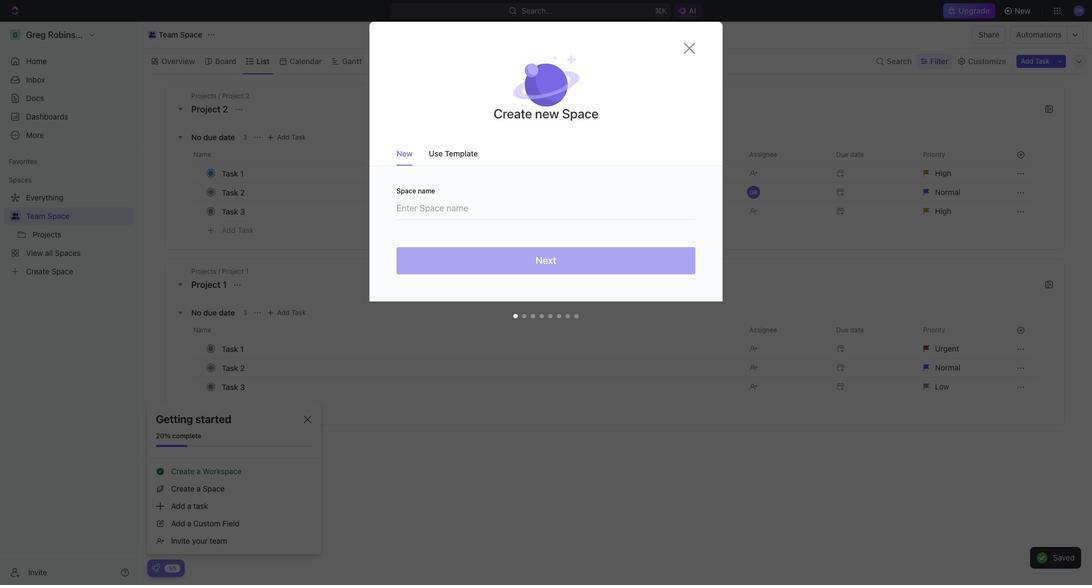 Task type: vqa. For each thing, say whether or not it's contained in the screenshot.
TREE
no



Task type: describe. For each thing, give the bounding box(es) containing it.
gantt link
[[340, 54, 362, 69]]

task 2 link
[[219, 185, 741, 200]]

space down create a workspace
[[203, 484, 225, 494]]

add a custom field
[[171, 519, 239, 528]]

user group image
[[11, 213, 19, 220]]

list
[[257, 56, 270, 66]]

no for project 1
[[191, 308, 201, 317]]

‎task for ‎task 1
[[222, 344, 238, 354]]

‎task 1
[[222, 344, 244, 354]]

onboarding checklist button image
[[152, 564, 160, 573]]

docs
[[26, 93, 44, 103]]

3 down task 2
[[240, 207, 245, 216]]

1 for project 1
[[223, 280, 227, 290]]

2 for ‎task 2
[[240, 363, 245, 373]]

‎task 2 link
[[219, 360, 741, 376]]

dashboards link
[[4, 108, 134, 126]]

space up "overview"
[[180, 30, 202, 39]]

date for 2
[[219, 132, 235, 142]]

project for project 1
[[191, 280, 221, 290]]

invite your team
[[171, 537, 227, 546]]

create for create a workspace
[[171, 467, 195, 476]]

space right new
[[562, 106, 599, 121]]

automations button
[[1011, 27, 1068, 43]]

name
[[418, 187, 435, 195]]

task
[[193, 502, 208, 511]]

1 for task 1
[[240, 169, 244, 178]]

use
[[429, 149, 443, 158]]

sidebar navigation
[[0, 22, 139, 585]]

share
[[979, 30, 1000, 39]]

gantt
[[342, 56, 362, 66]]

your
[[192, 537, 208, 546]]

a for workspace
[[197, 467, 201, 476]]

board link
[[213, 54, 236, 69]]

create for create new space
[[494, 106, 532, 121]]

automations
[[1017, 30, 1062, 39]]

getting started
[[156, 413, 232, 426]]

a for space
[[197, 484, 201, 494]]

new
[[535, 106, 559, 121]]

started
[[196, 413, 232, 426]]

share button
[[973, 26, 1006, 43]]

due for 2
[[203, 132, 217, 142]]

no for project 2
[[191, 132, 201, 142]]

board
[[215, 56, 236, 66]]

inbox
[[26, 75, 45, 84]]

no due date for 2
[[191, 132, 235, 142]]

space left name
[[397, 187, 416, 195]]

create a space
[[171, 484, 225, 494]]

spaces
[[9, 176, 32, 184]]

Enter Space na﻿me text field
[[397, 195, 696, 220]]

onboarding checklist button element
[[152, 564, 160, 573]]

‎task 2
[[222, 363, 245, 373]]

‎task 1 link
[[219, 341, 741, 357]]

0 vertical spatial team space link
[[145, 28, 205, 41]]

3 up task 1
[[243, 133, 247, 141]]

overview
[[161, 56, 195, 66]]

date for 1
[[219, 308, 235, 317]]

task 2
[[222, 188, 245, 197]]

a for task
[[187, 502, 191, 511]]

team space tree
[[4, 189, 134, 280]]

list link
[[254, 54, 270, 69]]

next button
[[397, 247, 696, 275]]



Task type: locate. For each thing, give the bounding box(es) containing it.
new up automations
[[1015, 6, 1031, 15]]

1 vertical spatial no
[[191, 308, 201, 317]]

1 no from the top
[[191, 132, 201, 142]]

custom
[[193, 519, 221, 528]]

⌘k
[[655, 6, 667, 15]]

task 3
[[222, 207, 245, 216], [222, 382, 245, 392]]

calendar
[[290, 56, 322, 66]]

create
[[494, 106, 532, 121], [171, 467, 195, 476], [171, 484, 195, 494]]

a up create a space
[[197, 467, 201, 476]]

overview link
[[159, 54, 195, 69]]

new button
[[1000, 2, 1038, 20]]

1 vertical spatial task 3 link
[[219, 379, 741, 395]]

team space
[[159, 30, 202, 39], [26, 211, 70, 221]]

space
[[180, 30, 202, 39], [562, 106, 599, 121], [397, 187, 416, 195], [47, 211, 70, 221], [203, 484, 225, 494]]

‎task for ‎task 2
[[222, 363, 238, 373]]

task 3 link
[[219, 204, 741, 219], [219, 379, 741, 395]]

search
[[887, 56, 912, 66]]

due for 1
[[203, 308, 217, 317]]

create up create a space
[[171, 467, 195, 476]]

new inside button
[[1015, 6, 1031, 15]]

task 3 link for project 1
[[219, 379, 741, 395]]

date down project 1
[[219, 308, 235, 317]]

team
[[210, 537, 227, 546]]

add a task
[[171, 502, 208, 511]]

no down project 1
[[191, 308, 201, 317]]

docs link
[[4, 90, 134, 107]]

1 task 3 link from the top
[[219, 204, 741, 219]]

0 vertical spatial no due date
[[191, 132, 235, 142]]

2 no from the top
[[191, 308, 201, 317]]

search button
[[873, 54, 916, 69]]

workspace
[[203, 467, 242, 476]]

0 horizontal spatial team space
[[26, 211, 70, 221]]

due down project 2
[[203, 132, 217, 142]]

1 horizontal spatial team space
[[159, 30, 202, 39]]

team space link
[[145, 28, 205, 41], [26, 208, 132, 225]]

0 horizontal spatial invite
[[28, 568, 47, 577]]

20%
[[156, 432, 171, 440]]

create for create a space
[[171, 484, 195, 494]]

2 task 3 link from the top
[[219, 379, 741, 395]]

create a workspace
[[171, 467, 242, 476]]

3 down ‎task 2
[[240, 382, 245, 392]]

task 3 link down task 2 link
[[219, 204, 741, 219]]

close image
[[304, 416, 311, 423]]

1 vertical spatial new
[[397, 149, 413, 158]]

team
[[159, 30, 178, 39], [26, 211, 45, 221]]

template
[[445, 149, 478, 158]]

dashboards
[[26, 112, 68, 121]]

no due date for 1
[[191, 308, 235, 317]]

task 3 for project 2
[[222, 207, 245, 216]]

create new space
[[494, 106, 599, 121]]

0 vertical spatial due
[[203, 132, 217, 142]]

due
[[203, 132, 217, 142], [203, 308, 217, 317]]

0 vertical spatial invite
[[171, 537, 190, 546]]

invite inside sidebar navigation
[[28, 568, 47, 577]]

1 due from the top
[[203, 132, 217, 142]]

search...
[[521, 6, 552, 15]]

team space up "overview"
[[159, 30, 202, 39]]

0 vertical spatial 1
[[240, 169, 244, 178]]

1
[[240, 169, 244, 178], [223, 280, 227, 290], [240, 344, 244, 354]]

task 3 down ‎task 2
[[222, 382, 245, 392]]

0 vertical spatial task 3 link
[[219, 204, 741, 219]]

team space right user group icon
[[26, 211, 70, 221]]

user group image
[[149, 32, 156, 38]]

2 for task 2
[[240, 188, 245, 197]]

1 vertical spatial invite
[[28, 568, 47, 577]]

upgrade link
[[944, 3, 996, 18]]

task 3 down task 2
[[222, 207, 245, 216]]

space inside tree
[[47, 211, 70, 221]]

1 vertical spatial team
[[26, 211, 45, 221]]

2 ‎task from the top
[[222, 363, 238, 373]]

new inside dialog
[[397, 149, 413, 158]]

1 vertical spatial project
[[191, 280, 221, 290]]

1 vertical spatial task 3
[[222, 382, 245, 392]]

a up task
[[197, 484, 201, 494]]

task 3 link down ‎task 2 'link'
[[219, 379, 741, 395]]

0 vertical spatial create
[[494, 106, 532, 121]]

create left new
[[494, 106, 532, 121]]

1 task 3 from the top
[[222, 207, 245, 216]]

task 3 link for project 2
[[219, 204, 741, 219]]

2 inside 'link'
[[240, 363, 245, 373]]

1 vertical spatial 2
[[240, 188, 245, 197]]

customize button
[[955, 54, 1010, 69]]

customize
[[969, 56, 1007, 66]]

date
[[219, 132, 235, 142], [219, 308, 235, 317]]

no due date down project 1
[[191, 308, 235, 317]]

0 vertical spatial team space
[[159, 30, 202, 39]]

a down the "add a task"
[[187, 519, 191, 528]]

create inside dialog
[[494, 106, 532, 121]]

1 vertical spatial date
[[219, 308, 235, 317]]

1 vertical spatial 1
[[223, 280, 227, 290]]

project 2
[[191, 104, 230, 114]]

0 horizontal spatial team
[[26, 211, 45, 221]]

‎task inside 'link'
[[222, 363, 238, 373]]

invite for invite
[[28, 568, 47, 577]]

2 vertical spatial 2
[[240, 363, 245, 373]]

‎task down ‎task 1
[[222, 363, 238, 373]]

1 vertical spatial due
[[203, 308, 217, 317]]

project 1
[[191, 280, 229, 290]]

no due date
[[191, 132, 235, 142], [191, 308, 235, 317]]

1 vertical spatial team space link
[[26, 208, 132, 225]]

getting
[[156, 413, 193, 426]]

1 horizontal spatial team
[[159, 30, 178, 39]]

task 3 for project 1
[[222, 382, 245, 392]]

a left task
[[187, 502, 191, 511]]

1 vertical spatial create
[[171, 467, 195, 476]]

2 down board link
[[223, 104, 228, 114]]

2 no due date from the top
[[191, 308, 235, 317]]

team inside team space tree
[[26, 211, 45, 221]]

1 vertical spatial no due date
[[191, 308, 235, 317]]

space right user group icon
[[47, 211, 70, 221]]

add task
[[1021, 57, 1050, 65], [277, 133, 306, 141], [222, 225, 254, 235], [277, 309, 306, 317], [222, 401, 254, 410]]

0 horizontal spatial new
[[397, 149, 413, 158]]

new left use
[[397, 149, 413, 158]]

0 vertical spatial no
[[191, 132, 201, 142]]

0 vertical spatial ‎task
[[222, 344, 238, 354]]

no due date down project 2
[[191, 132, 235, 142]]

team right user group image
[[159, 30, 178, 39]]

1 horizontal spatial team space link
[[145, 28, 205, 41]]

team space link inside tree
[[26, 208, 132, 225]]

2 due from the top
[[203, 308, 217, 317]]

1/5
[[169, 565, 177, 572]]

1 for ‎task 1
[[240, 344, 244, 354]]

field
[[223, 519, 239, 528]]

favorites
[[9, 158, 37, 166]]

complete
[[172, 432, 202, 440]]

task
[[1036, 57, 1050, 65], [292, 133, 306, 141], [222, 169, 238, 178], [222, 188, 238, 197], [222, 207, 238, 216], [238, 225, 254, 235], [292, 309, 306, 317], [222, 382, 238, 392], [238, 401, 254, 410]]

1 date from the top
[[219, 132, 235, 142]]

2 down task 1
[[240, 188, 245, 197]]

0 horizontal spatial team space link
[[26, 208, 132, 225]]

new
[[1015, 6, 1031, 15], [397, 149, 413, 158]]

add
[[1021, 57, 1034, 65], [277, 133, 290, 141], [222, 225, 236, 235], [277, 309, 290, 317], [222, 401, 236, 410], [171, 502, 185, 511], [171, 519, 185, 528]]

1 no due date from the top
[[191, 132, 235, 142]]

no down project 2
[[191, 132, 201, 142]]

2
[[223, 104, 228, 114], [240, 188, 245, 197], [240, 363, 245, 373]]

2 down ‎task 1
[[240, 363, 245, 373]]

1 project from the top
[[191, 104, 221, 114]]

2 task 3 from the top
[[222, 382, 245, 392]]

saved
[[1054, 553, 1075, 563]]

2 project from the top
[[191, 280, 221, 290]]

2 vertical spatial 1
[[240, 344, 244, 354]]

create up the "add a task"
[[171, 484, 195, 494]]

calendar link
[[288, 54, 322, 69]]

1 ‎task from the top
[[222, 344, 238, 354]]

project for project 2
[[191, 104, 221, 114]]

2 vertical spatial create
[[171, 484, 195, 494]]

team space inside tree
[[26, 211, 70, 221]]

2 for project 2
[[223, 104, 228, 114]]

1 vertical spatial team space
[[26, 211, 70, 221]]

next
[[536, 255, 557, 266]]

use template
[[429, 149, 478, 158]]

space name
[[397, 187, 435, 195]]

upgrade
[[959, 6, 990, 15]]

‎task up ‎task 2
[[222, 344, 238, 354]]

2 date from the top
[[219, 308, 235, 317]]

due down project 1
[[203, 308, 217, 317]]

home
[[26, 57, 47, 66]]

invite
[[171, 537, 190, 546], [28, 568, 47, 577]]

home link
[[4, 53, 134, 70]]

1 horizontal spatial new
[[1015, 6, 1031, 15]]

0 vertical spatial new
[[1015, 6, 1031, 15]]

‎task
[[222, 344, 238, 354], [222, 363, 238, 373]]

3 up ‎task 1
[[243, 309, 247, 317]]

task 1 link
[[219, 166, 741, 181]]

create new space dialog
[[370, 22, 723, 329]]

0 vertical spatial 2
[[223, 104, 228, 114]]

task 1
[[222, 169, 244, 178]]

1 vertical spatial ‎task
[[222, 363, 238, 373]]

1 horizontal spatial invite
[[171, 537, 190, 546]]

0 vertical spatial date
[[219, 132, 235, 142]]

favorites button
[[4, 155, 42, 169]]

a
[[197, 467, 201, 476], [197, 484, 201, 494], [187, 502, 191, 511], [187, 519, 191, 528]]

20% complete
[[156, 432, 202, 440]]

0 vertical spatial team
[[159, 30, 178, 39]]

add task button
[[1017, 55, 1055, 68], [264, 131, 310, 144], [217, 224, 258, 237], [264, 307, 310, 320], [217, 400, 258, 413]]

a for custom
[[187, 519, 191, 528]]

project
[[191, 104, 221, 114], [191, 280, 221, 290]]

3
[[243, 133, 247, 141], [240, 207, 245, 216], [243, 309, 247, 317], [240, 382, 245, 392]]

no
[[191, 132, 201, 142], [191, 308, 201, 317]]

0 vertical spatial project
[[191, 104, 221, 114]]

invite for invite your team
[[171, 537, 190, 546]]

0 vertical spatial task 3
[[222, 207, 245, 216]]

date down project 2
[[219, 132, 235, 142]]

team right user group icon
[[26, 211, 45, 221]]

inbox link
[[4, 71, 134, 89]]



